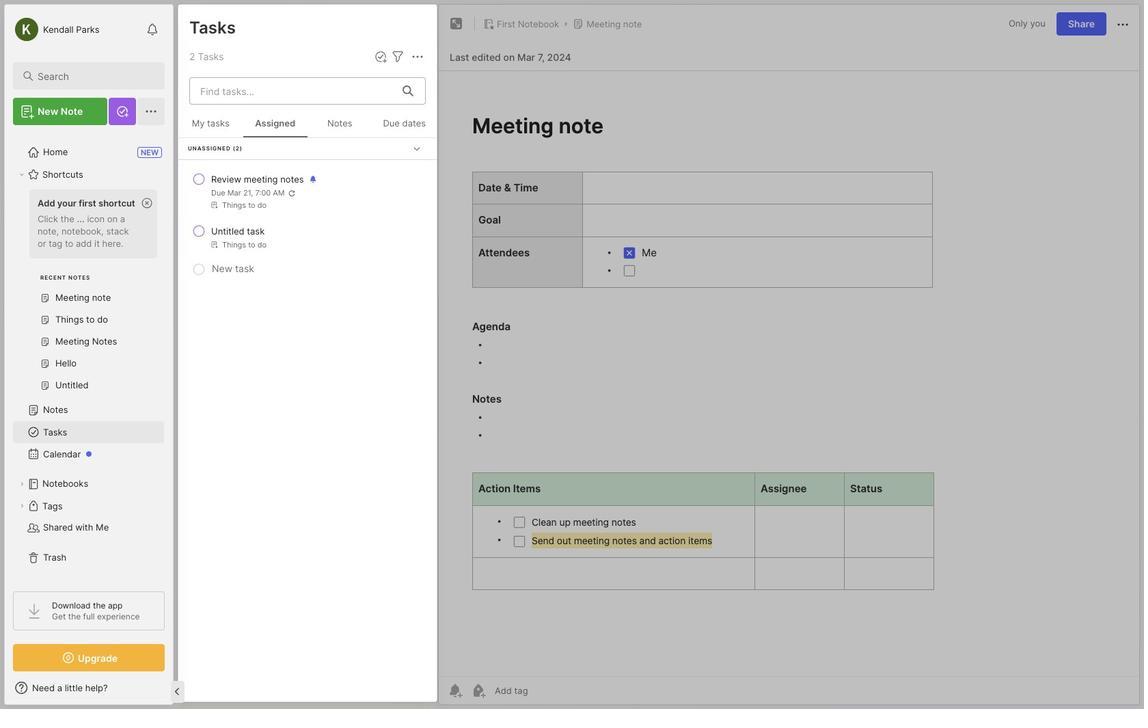 Task type: vqa. For each thing, say whether or not it's contained in the screenshot.
Note 3 "BUTTON"
no



Task type: describe. For each thing, give the bounding box(es) containing it.
tag
[[49, 238, 62, 249]]

first notebook button
[[481, 14, 562, 34]]

meeting inside cell
[[244, 174, 278, 185]]

parks
[[76, 24, 100, 35]]

due for due dates
[[383, 118, 400, 129]]

note for meeting note date & time goal attendees me agenda notes action items assignee status clean up meeting notes send out meeting notes and action items just now
[[229, 117, 248, 128]]

assigned
[[255, 118, 296, 129]]

to inside review meeting notes row
[[248, 200, 256, 210]]

and
[[271, 160, 287, 171]]

it
[[94, 238, 100, 249]]

my
[[192, 118, 205, 129]]

ago
[[249, 257, 263, 267]]

here.
[[102, 238, 124, 249]]

meeting note button
[[571, 14, 645, 34]]

things to do for things to do button under untitled task
[[222, 240, 267, 250]]

shortcut
[[98, 198, 135, 209]]

add tag image
[[471, 683, 487, 699]]

kendall
[[43, 24, 74, 35]]

&
[[214, 131, 220, 142]]

new task
[[212, 263, 254, 274]]

add
[[76, 238, 92, 249]]

notes up tasks button
[[43, 404, 68, 415]]

review meeting notes 0 cell
[[211, 172, 304, 186]]

group inside main element
[[13, 185, 164, 405]]

shortcuts
[[42, 169, 83, 180]]

expand note image
[[449, 16, 465, 32]]

unassigned
[[188, 145, 231, 152]]

click
[[38, 213, 58, 224]]

notes up ago
[[261, 224, 285, 235]]

a inside the icon on a note, notebook, stack or tag to add it here.
[[120, 213, 125, 224]]

meeting up minutes
[[225, 224, 259, 235]]

mar inside review meeting notes row
[[228, 188, 241, 198]]

meeting for meeting note date & time goal attendees me agenda notes action items assignee status clean up meeting notes send out meeting notes and action items just now
[[192, 117, 227, 128]]

stack
[[106, 226, 129, 237]]

add your first shortcut
[[38, 198, 135, 209]]

meeting down agenda
[[328, 145, 362, 156]]

time
[[223, 131, 243, 142]]

recent
[[40, 274, 66, 281]]

untitled
[[211, 226, 245, 237]]

new task image
[[374, 50, 388, 64]]

things to do button down review meeting notes row
[[209, 239, 426, 250]]

5
[[189, 50, 195, 62]]

attendees
[[267, 131, 310, 142]]

with
[[75, 522, 93, 533]]

2 vertical spatial the
[[68, 611, 81, 622]]

items
[[318, 160, 340, 171]]

the for click
[[61, 213, 74, 224]]

agenda
[[329, 131, 361, 142]]

goal
[[246, 131, 265, 142]]

things inside untitled task row
[[222, 240, 246, 250]]

your
[[57, 198, 77, 209]]

2
[[189, 51, 195, 62]]

reminders button
[[306, 71, 434, 98]]

calendar button
[[13, 443, 164, 465]]

none search field inside main element
[[38, 68, 153, 84]]

get
[[52, 611, 66, 622]]

me inside meeting note date & time goal attendees me agenda notes action items assignee status clean up meeting notes send out meeting notes and action items just now
[[313, 131, 326, 142]]

21,
[[243, 188, 253, 198]]

upgrade button
[[13, 644, 165, 672]]

notebook
[[518, 18, 560, 29]]

task for untitled task
[[247, 226, 265, 237]]

tab list containing notes
[[178, 71, 434, 98]]

meeting note
[[587, 18, 643, 29]]

trash link
[[13, 547, 164, 569]]

to up untitled
[[223, 210, 232, 221]]

out
[[192, 160, 206, 171]]

1 vertical spatial review meeting notes
[[192, 224, 285, 235]]

collapse unassigned image
[[410, 142, 424, 155]]

things to do button up untitled task row
[[209, 200, 426, 211]]

am
[[273, 188, 285, 198]]

a inside field
[[57, 683, 62, 694]]

now
[[211, 164, 227, 174]]

shared
[[43, 522, 73, 533]]

add
[[38, 198, 55, 209]]

trash
[[43, 552, 67, 563]]

upgrade
[[78, 652, 118, 664]]

notes left send in the left top of the page
[[364, 145, 388, 156]]

More actions and view options field
[[406, 49, 426, 65]]

2 tasks
[[189, 51, 224, 62]]

Account field
[[13, 16, 100, 43]]

clean
[[288, 145, 312, 156]]

things to do button down untitled task
[[209, 239, 268, 250]]

notes inside cell
[[281, 174, 304, 185]]

last edited on mar 7, 2024
[[450, 51, 572, 63]]

tasks inside button
[[43, 427, 67, 438]]

only you
[[1010, 18, 1046, 29]]

or
[[38, 238, 46, 249]]

meeting for meeting note
[[587, 18, 621, 29]]

action
[[289, 160, 315, 171]]

0 vertical spatial tasks
[[189, 18, 236, 38]]

expand notebooks image
[[18, 480, 26, 488]]

full
[[83, 611, 95, 622]]

first notebook
[[497, 18, 560, 29]]

review meeting notes row
[[184, 167, 432, 216]]

new note
[[38, 105, 83, 117]]

new task row group
[[179, 138, 437, 295]]

2024
[[548, 51, 572, 63]]

notebooks link
[[13, 473, 164, 495]]

note,
[[38, 226, 59, 237]]

WHAT'S NEW field
[[5, 677, 173, 699]]

minutes
[[216, 257, 246, 267]]

due dates
[[383, 118, 426, 129]]

expand tags image
[[18, 502, 26, 510]]

do inside review meeting notes row
[[258, 200, 267, 210]]

on inside note window element
[[504, 51, 515, 63]]

shared with me
[[43, 522, 109, 533]]

icon
[[87, 213, 105, 224]]

Note Editor text field
[[439, 70, 1140, 676]]

notes inside meeting note date & time goal attendees me agenda notes action items assignee status clean up meeting notes send out meeting notes and action items just now
[[363, 131, 388, 142]]

add a reminder image
[[447, 683, 464, 699]]



Task type: locate. For each thing, give the bounding box(es) containing it.
notes down action
[[281, 174, 304, 185]]

download
[[52, 601, 91, 611]]

tasks
[[207, 118, 230, 129]]

0 vertical spatial new
[[38, 105, 58, 117]]

download the app get the full experience
[[52, 601, 140, 622]]

review up due mar 21, 7:00 am
[[211, 174, 241, 185]]

meeting inside meeting note date & time goal attendees me agenda notes action items assignee status clean up meeting notes send out meeting notes and action items just now
[[192, 117, 227, 128]]

(2)
[[233, 145, 243, 152]]

notes
[[189, 17, 236, 37], [228, 78, 256, 90], [328, 118, 353, 129], [363, 131, 388, 142], [68, 274, 90, 281], [43, 404, 68, 415]]

tasks button
[[13, 421, 164, 443]]

things to do inside review meeting notes row
[[222, 200, 267, 210]]

tasks right 2
[[198, 51, 224, 62]]

a few minutes ago
[[192, 257, 263, 267]]

1 vertical spatial due
[[211, 188, 226, 198]]

Find tasks… text field
[[192, 80, 395, 102]]

filter tasks image
[[390, 49, 406, 65]]

review meeting notes up the 7:00 at left top
[[211, 174, 304, 185]]

1 horizontal spatial a
[[120, 213, 125, 224]]

a up stack
[[120, 213, 125, 224]]

note for meeting note
[[624, 18, 643, 29]]

1 vertical spatial task
[[235, 263, 254, 274]]

1 vertical spatial me
[[96, 522, 109, 533]]

few
[[199, 257, 213, 267]]

0 horizontal spatial meeting
[[192, 117, 227, 128]]

1 horizontal spatial me
[[313, 131, 326, 142]]

reminders
[[345, 78, 395, 90]]

0 horizontal spatial on
[[107, 213, 118, 224]]

home
[[43, 147, 68, 157]]

tags button
[[13, 495, 164, 517]]

to
[[248, 200, 256, 210], [223, 210, 232, 221], [65, 238, 73, 249], [248, 240, 256, 250]]

app
[[108, 601, 123, 611]]

more actions and view options image
[[410, 49, 426, 65]]

new inside main element
[[38, 105, 58, 117]]

the down download
[[68, 611, 81, 622]]

tab list
[[178, 71, 434, 98]]

on right 'edited'
[[504, 51, 515, 63]]

notes up tasks
[[228, 78, 256, 90]]

1 horizontal spatial new
[[212, 263, 233, 274]]

1 horizontal spatial due
[[383, 118, 400, 129]]

0 horizontal spatial new
[[38, 105, 58, 117]]

do inside untitled task row
[[258, 240, 267, 250]]

meeting up the 7:00 at left top
[[244, 174, 278, 185]]

dates
[[403, 118, 426, 129]]

notebooks
[[42, 478, 88, 489]]

items
[[192, 145, 215, 156]]

due dates button
[[372, 110, 437, 137]]

group containing add your first shortcut
[[13, 185, 164, 405]]

untitled task row
[[184, 219, 432, 256]]

kendall parks
[[43, 24, 100, 35]]

0 vertical spatial on
[[504, 51, 515, 63]]

0 horizontal spatial mar
[[228, 188, 241, 198]]

1 vertical spatial meeting
[[192, 117, 227, 128]]

review meeting notes inside row
[[211, 174, 304, 185]]

review
[[211, 174, 241, 185], [192, 224, 222, 235]]

meeting up date
[[192, 117, 227, 128]]

...
[[77, 213, 85, 224]]

tasks up 5 notes at top
[[189, 18, 236, 38]]

main element
[[0, 0, 178, 709]]

date
[[192, 131, 212, 142]]

meeting
[[587, 18, 621, 29], [192, 117, 227, 128]]

do up untitled task 1 cell
[[234, 210, 245, 221]]

0 vertical spatial notes button
[[178, 71, 306, 98]]

due down "now" in the left top of the page
[[211, 188, 226, 198]]

1 horizontal spatial notes button
[[308, 110, 372, 137]]

assignee
[[218, 145, 256, 156]]

notes
[[197, 50, 223, 62], [364, 145, 388, 156], [245, 160, 268, 171], [281, 174, 304, 185], [261, 224, 285, 235]]

1 vertical spatial mar
[[228, 188, 241, 198]]

review up 0/2
[[192, 224, 222, 235]]

icon on a note, notebook, stack or tag to add it here.
[[38, 213, 129, 249]]

tree containing home
[[5, 133, 173, 579]]

edited
[[472, 51, 501, 63]]

the up the full
[[93, 601, 106, 611]]

2 horizontal spatial a
[[192, 257, 197, 267]]

mar
[[518, 51, 536, 63], [228, 188, 241, 198]]

me up up
[[313, 131, 326, 142]]

7,
[[538, 51, 545, 63]]

tasks up calendar
[[43, 427, 67, 438]]

to inside untitled task row
[[248, 240, 256, 250]]

new
[[141, 148, 159, 157]]

me
[[313, 131, 326, 142], [96, 522, 109, 533]]

things inside review meeting notes row
[[222, 200, 246, 210]]

1 vertical spatial notes button
[[308, 110, 372, 137]]

help?
[[85, 683, 108, 694]]

notes right recent at the top of page
[[68, 274, 90, 281]]

1 horizontal spatial on
[[504, 51, 515, 63]]

review inside cell
[[211, 174, 241, 185]]

on
[[504, 51, 515, 63], [107, 213, 118, 224]]

0 vertical spatial the
[[61, 213, 74, 224]]

notes up 5 notes at top
[[189, 17, 236, 37]]

me right with
[[96, 522, 109, 533]]

2 vertical spatial a
[[57, 683, 62, 694]]

last
[[450, 51, 470, 63]]

first
[[79, 198, 96, 209]]

notes button up up
[[308, 110, 372, 137]]

do up ago
[[258, 240, 267, 250]]

0 vertical spatial review meeting notes
[[211, 174, 304, 185]]

notes up review meeting notes 0 cell
[[245, 160, 268, 171]]

None search field
[[38, 68, 153, 84]]

1 vertical spatial tasks
[[198, 51, 224, 62]]

0 vertical spatial review
[[211, 174, 241, 185]]

things to do down due mar 21, 7:00 am
[[222, 200, 267, 210]]

mar left 21,
[[228, 188, 241, 198]]

note inside meeting note date & time goal attendees me agenda notes action items assignee status clean up meeting notes send out meeting notes and action items just now
[[229, 117, 248, 128]]

7:00
[[255, 188, 271, 198]]

up
[[315, 145, 325, 156]]

notes up agenda
[[328, 118, 353, 129]]

0 horizontal spatial me
[[96, 522, 109, 533]]

the for download
[[93, 601, 106, 611]]

things to do button down due mar 21, 7:00 am
[[209, 200, 268, 211]]

shortcuts button
[[13, 163, 164, 185]]

0 vertical spatial mar
[[518, 51, 536, 63]]

share button
[[1057, 12, 1107, 36]]

a left little
[[57, 683, 62, 694]]

note inside button
[[624, 18, 643, 29]]

to down 21,
[[248, 200, 256, 210]]

0 horizontal spatial notes button
[[178, 71, 306, 98]]

things up untitled
[[192, 210, 221, 221]]

need
[[32, 683, 55, 694]]

due mar 21, 7:00 am
[[211, 188, 285, 198]]

tree
[[5, 133, 173, 579]]

meeting down assignee
[[208, 160, 242, 171]]

group
[[13, 185, 164, 405]]

due inside button
[[383, 118, 400, 129]]

0 vertical spatial me
[[313, 131, 326, 142]]

experience
[[97, 611, 140, 622]]

the left ...
[[61, 213, 74, 224]]

Search text field
[[38, 70, 153, 83]]

0 vertical spatial meeting
[[587, 18, 621, 29]]

tags
[[42, 501, 63, 512]]

0 vertical spatial due
[[383, 118, 400, 129]]

things down due mar 21, 7:00 am
[[222, 200, 246, 210]]

meeting
[[328, 145, 362, 156], [208, 160, 242, 171], [244, 174, 278, 185], [225, 224, 259, 235]]

send
[[390, 145, 412, 156]]

status
[[259, 145, 286, 156]]

new inside button
[[212, 263, 233, 274]]

notes button up tasks
[[178, 71, 306, 98]]

things to do up untitled
[[192, 210, 245, 221]]

task inside button
[[235, 263, 254, 274]]

0 horizontal spatial a
[[57, 683, 62, 694]]

recent notes
[[40, 274, 90, 281]]

to up ago
[[248, 240, 256, 250]]

shared with me link
[[13, 517, 164, 539]]

mar inside note window element
[[518, 51, 536, 63]]

calendar
[[43, 449, 81, 460]]

2 vertical spatial tasks
[[43, 427, 67, 438]]

need a little help?
[[32, 683, 108, 694]]

new
[[38, 105, 58, 117], [212, 263, 233, 274]]

things to do for things to do button below due mar 21, 7:00 am
[[222, 200, 267, 210]]

notebook,
[[61, 226, 104, 237]]

1 horizontal spatial mar
[[518, 51, 536, 63]]

tree inside main element
[[5, 133, 173, 579]]

1 vertical spatial new
[[212, 263, 233, 274]]

on up stack
[[107, 213, 118, 224]]

new task button
[[192, 260, 254, 276]]

the inside group
[[61, 213, 74, 224]]

1 vertical spatial review
[[192, 224, 222, 235]]

1 horizontal spatial meeting
[[587, 18, 621, 29]]

click the ...
[[38, 213, 85, 224]]

0 vertical spatial note
[[624, 18, 643, 29]]

mar left "7,"
[[518, 51, 536, 63]]

do
[[258, 200, 267, 210], [234, 210, 245, 221], [258, 240, 267, 250]]

just
[[192, 164, 209, 174]]

to inside the icon on a note, notebook, stack or tag to add it here.
[[65, 238, 73, 249]]

meeting inside button
[[587, 18, 621, 29]]

click to collapse image
[[173, 684, 183, 700]]

my tasks button
[[179, 110, 243, 137]]

due inside review meeting notes row
[[211, 188, 226, 198]]

things to do down untitled task 1 cell
[[222, 240, 267, 250]]

1 vertical spatial note
[[229, 117, 248, 128]]

untitled task 1 cell
[[211, 224, 265, 238]]

0 horizontal spatial note
[[229, 117, 248, 128]]

you
[[1031, 18, 1046, 29]]

share
[[1069, 18, 1096, 29]]

due
[[383, 118, 400, 129], [211, 188, 226, 198]]

things to do inside untitled task row
[[222, 240, 267, 250]]

0/2
[[207, 240, 220, 250]]

note window element
[[438, 4, 1141, 705]]

notes inside group
[[68, 274, 90, 281]]

0 vertical spatial a
[[120, 213, 125, 224]]

note
[[61, 105, 83, 117]]

meeting right notebook
[[587, 18, 621, 29]]

review meeting notes
[[211, 174, 304, 185], [192, 224, 285, 235]]

me inside main element
[[96, 522, 109, 533]]

note
[[624, 18, 643, 29], [229, 117, 248, 128]]

a left few
[[192, 257, 197, 267]]

1 horizontal spatial note
[[624, 18, 643, 29]]

0 vertical spatial task
[[247, 226, 265, 237]]

task inside cell
[[247, 226, 265, 237]]

1 vertical spatial a
[[192, 257, 197, 267]]

notes inside tab list
[[228, 78, 256, 90]]

due up action
[[383, 118, 400, 129]]

0 horizontal spatial due
[[211, 188, 226, 198]]

notes right 2
[[197, 50, 223, 62]]

new for new note
[[38, 105, 58, 117]]

things down untitled task
[[222, 240, 246, 250]]

a
[[120, 213, 125, 224], [192, 257, 197, 267], [57, 683, 62, 694]]

meeting note date & time goal attendees me agenda notes action items assignee status clean up meeting notes send out meeting notes and action items just now
[[192, 117, 418, 174]]

untitled task
[[211, 226, 265, 237]]

notes left action
[[363, 131, 388, 142]]

to right tag
[[65, 238, 73, 249]]

Filter tasks field
[[390, 49, 406, 65]]

on inside the icon on a note, notebook, stack or tag to add it here.
[[107, 213, 118, 224]]

only
[[1010, 18, 1029, 29]]

task for new task
[[235, 263, 254, 274]]

do down the 7:00 at left top
[[258, 200, 267, 210]]

unassigned (2)
[[188, 145, 243, 152]]

1 vertical spatial on
[[107, 213, 118, 224]]

1 vertical spatial the
[[93, 601, 106, 611]]

due for due mar 21, 7:00 am
[[211, 188, 226, 198]]

assigned button
[[243, 110, 308, 137]]

first
[[497, 18, 516, 29]]

review meeting notes up 0/2
[[192, 224, 285, 235]]

new for new task
[[212, 263, 233, 274]]



